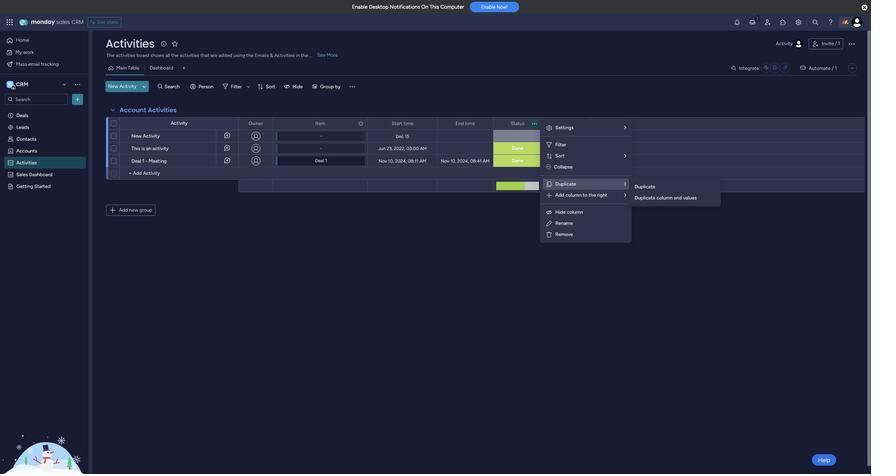 Task type: describe. For each thing, give the bounding box(es) containing it.
workspace image
[[7, 81, 14, 88]]

sort inside menu
[[555, 153, 565, 159]]

duplicate up 'duplicate column and values'
[[635, 184, 656, 190]]

add new group
[[119, 207, 152, 213]]

enable for enable desktop notifications on this computer
[[352, 4, 368, 10]]

dashboard inside button
[[150, 65, 173, 71]]

1 horizontal spatial new
[[131, 133, 142, 139]]

activity
[[152, 146, 169, 152]]

0 vertical spatial options image
[[848, 40, 856, 48]]

new inside button
[[108, 83, 118, 89]]

jun 23, 2022, 03:00 am
[[378, 146, 427, 151]]

values
[[683, 195, 697, 201]]

dec 15
[[396, 134, 409, 139]]

column for and
[[657, 195, 673, 201]]

inbox image
[[749, 19, 756, 26]]

03:00
[[407, 146, 419, 151]]

Owner field
[[247, 120, 265, 127]]

activities right &
[[274, 53, 295, 58]]

leads
[[16, 124, 29, 130]]

10, for nov 10, 2024, 08:11 am
[[388, 158, 394, 164]]

hide for hide
[[293, 84, 303, 90]]

add for add new group
[[119, 207, 128, 213]]

phone
[[555, 145, 569, 151]]

sort image
[[546, 153, 553, 160]]

the right in on the left top of page
[[301, 53, 308, 58]]

mass email tracking
[[16, 61, 59, 67]]

all
[[165, 53, 170, 58]]

group
[[139, 207, 152, 213]]

am for jun 23, 2022, 03:00 am
[[420, 146, 427, 151]]

1 vertical spatial this
[[131, 146, 140, 152]]

/ for automate
[[832, 65, 834, 71]]

add to favorites image
[[171, 40, 178, 47]]

0 vertical spatial crm
[[71, 18, 84, 26]]

dapulse integrations image
[[731, 66, 736, 71]]

person
[[199, 84, 214, 90]]

deal 1
[[315, 158, 327, 163]]

right
[[597, 192, 607, 198]]

see for see more
[[317, 52, 326, 58]]

now!
[[497, 4, 508, 10]]

sales
[[56, 18, 70, 26]]

enable now! button
[[470, 2, 519, 12]]

1 horizontal spatial meeting
[[557, 158, 575, 164]]

enable for enable now!
[[481, 4, 496, 10]]

add for add column to the right
[[555, 192, 564, 198]]

v2 collapse column outline image
[[546, 164, 551, 170]]

collapse board header image
[[850, 65, 856, 71]]

on
[[421, 4, 428, 10]]

hide button
[[281, 81, 307, 92]]

1 image
[[754, 14, 761, 22]]

Item field
[[314, 120, 327, 127]]

list arrow image for settings
[[624, 126, 626, 130]]

v2 search image
[[158, 83, 163, 91]]

deal for deal 1
[[315, 158, 324, 163]]

my work button
[[4, 47, 75, 58]]

dashboard button
[[144, 63, 178, 74]]

collapse
[[554, 164, 573, 170]]

dapulse close image
[[862, 4, 868, 11]]

sales dashboard
[[16, 171, 53, 177]]

automate
[[809, 65, 831, 71]]

in
[[296, 53, 300, 58]]

main table button
[[105, 63, 144, 74]]

mass
[[16, 61, 27, 67]]

list arrow image for add column to the right
[[624, 193, 626, 198]]

end time
[[456, 121, 475, 126]]

start
[[392, 121, 403, 126]]

dec
[[396, 134, 404, 139]]

invite
[[822, 41, 834, 47]]

remove
[[555, 232, 573, 238]]

that
[[201, 53, 209, 58]]

filter inside filter popup button
[[231, 84, 242, 90]]

my work
[[15, 49, 34, 55]]

show board description image
[[160, 40, 168, 47]]

nov 10, 2024, 08:11 am
[[379, 158, 427, 164]]

mass email tracking button
[[4, 59, 75, 70]]

getting started
[[16, 183, 51, 189]]

shows
[[150, 53, 164, 58]]

workspace options image
[[74, 81, 81, 88]]

an
[[146, 146, 151, 152]]

filter image
[[546, 142, 553, 149]]

+ Add Activity  text field
[[123, 169, 235, 178]]

Activity Type field
[[550, 120, 583, 127]]

the
[[106, 53, 115, 58]]

1 done from the top
[[512, 145, 524, 151]]

getting
[[16, 183, 33, 189]]

added
[[219, 53, 232, 58]]

search everything image
[[812, 19, 819, 26]]

new
[[129, 207, 138, 213]]

the right all
[[171, 53, 178, 58]]

column information image
[[358, 121, 364, 126]]

15
[[405, 134, 409, 139]]

activity type
[[552, 121, 581, 126]]

filter inside menu
[[555, 142, 566, 148]]

automate / 1
[[809, 65, 837, 71]]

crm inside workspace selection element
[[16, 81, 28, 88]]

1 vertical spatial -
[[320, 146, 322, 151]]

activity button
[[773, 38, 806, 49]]

10, for nov 10, 2024, 08:41 am
[[451, 158, 456, 164]]

jun
[[378, 146, 386, 151]]

nov for nov 10, 2024, 08:41 am
[[441, 158, 449, 164]]

2 vertical spatial -
[[145, 158, 147, 164]]

emails
[[255, 53, 269, 58]]

hide for hide column
[[555, 209, 566, 215]]

enable now!
[[481, 4, 508, 10]]

1 activities from the left
[[116, 53, 135, 58]]

started
[[34, 183, 51, 189]]

0 horizontal spatial meeting
[[149, 158, 167, 164]]

christina overa image
[[852, 17, 863, 28]]

notifications
[[390, 4, 420, 10]]

2024, for 08:41
[[457, 158, 469, 164]]

emails settings image
[[795, 19, 802, 26]]

invite / 1
[[822, 41, 840, 47]]

email
[[28, 61, 40, 67]]

type
[[570, 121, 581, 126]]

contacts
[[16, 136, 36, 142]]

owner
[[249, 121, 263, 126]]

lottie animation image
[[0, 404, 89, 474]]

phone call
[[555, 145, 578, 151]]

lottie animation element
[[0, 404, 89, 474]]

2024, for 08:11
[[395, 158, 407, 164]]

activity inside field
[[552, 121, 569, 126]]

c
[[8, 81, 12, 87]]

am for nov 10, 2024, 08:41 am
[[483, 158, 490, 164]]

2 activities from the left
[[180, 53, 199, 58]]

main
[[116, 65, 127, 71]]

&
[[270, 53, 273, 58]]

home button
[[4, 35, 75, 46]]

0 horizontal spatial dashboard
[[29, 171, 53, 177]]

start time
[[392, 121, 413, 126]]

monday
[[31, 18, 55, 26]]



Task type: vqa. For each thing, say whether or not it's contained in the screenshot.
first 10, from right
yes



Task type: locate. For each thing, give the bounding box(es) containing it.
dashboard down the shows
[[150, 65, 173, 71]]

public dashboard image
[[7, 171, 14, 178]]

see more
[[317, 52, 338, 58]]

1 vertical spatial list arrow image
[[624, 154, 626, 159]]

option
[[0, 109, 89, 110]]

-
[[320, 134, 322, 139], [320, 146, 322, 151], [145, 158, 147, 164]]

list arrow image
[[624, 126, 626, 130], [624, 154, 626, 159]]

activities up the add view icon
[[180, 53, 199, 58]]

1 horizontal spatial time
[[465, 121, 475, 126]]

sort inside popup button
[[266, 84, 275, 90]]

1 horizontal spatial this
[[430, 4, 439, 10]]

2 list arrow image from the top
[[624, 154, 626, 159]]

1 deal from the left
[[131, 158, 141, 164]]

see left more
[[317, 52, 326, 58]]

main table
[[116, 65, 139, 71]]

deal 1 - meeting
[[131, 158, 167, 164]]

1 horizontal spatial deal
[[315, 158, 324, 163]]

group
[[320, 84, 334, 90]]

this is an activity
[[131, 146, 169, 152]]

- down an
[[145, 158, 147, 164]]

notifications image
[[734, 19, 741, 26]]

duplicate image
[[546, 181, 553, 188]]

1 vertical spatial add
[[119, 207, 128, 213]]

1 vertical spatial done
[[512, 158, 524, 164]]

0 vertical spatial list arrow image
[[624, 126, 626, 130]]

1 2024, from the left
[[395, 158, 407, 164]]

0 horizontal spatial time
[[404, 121, 413, 126]]

public board image
[[7, 183, 14, 190]]

1
[[838, 41, 840, 47], [835, 65, 837, 71], [142, 158, 144, 164], [325, 158, 327, 163]]

filter
[[231, 84, 242, 90], [555, 142, 566, 148]]

0 horizontal spatial this
[[131, 146, 140, 152]]

done left sort image
[[512, 158, 524, 164]]

list box containing deals
[[0, 108, 89, 286]]

see
[[97, 19, 105, 25], [317, 52, 326, 58]]

Activities field
[[104, 36, 156, 51]]

add new group button
[[106, 205, 156, 216]]

activities down accounts at the top of the page
[[16, 160, 37, 166]]

End time field
[[454, 120, 477, 127]]

1 vertical spatial options image
[[592, 119, 606, 129]]

meeting
[[557, 158, 575, 164], [149, 158, 167, 164]]

deal for deal 1 - meeting
[[131, 158, 141, 164]]

this left is
[[131, 146, 140, 152]]

enable left desktop
[[352, 4, 368, 10]]

settings image
[[546, 125, 553, 131]]

1 horizontal spatial sort
[[555, 153, 565, 159]]

/ right invite
[[835, 41, 837, 47]]

1 vertical spatial sort
[[555, 153, 565, 159]]

1 vertical spatial new activity
[[131, 133, 160, 139]]

0 vertical spatial -
[[320, 134, 322, 139]]

duplicate left and
[[635, 195, 656, 201]]

done down the status field
[[512, 145, 524, 151]]

0 vertical spatial see
[[97, 19, 105, 25]]

computer
[[440, 4, 464, 10]]

deals
[[16, 112, 28, 118]]

- down item field
[[320, 134, 322, 139]]

rename image
[[546, 220, 553, 227]]

sort right arrow down image
[[266, 84, 275, 90]]

0 horizontal spatial deal
[[131, 158, 141, 164]]

0 horizontal spatial filter
[[231, 84, 242, 90]]

/ inside button
[[835, 41, 837, 47]]

column for to
[[566, 192, 582, 198]]

my
[[15, 49, 22, 55]]

more
[[327, 52, 338, 58]]

0 vertical spatial this
[[430, 4, 439, 10]]

1 horizontal spatial nov
[[441, 158, 449, 164]]

account activities
[[120, 106, 177, 114]]

the right using
[[246, 53, 254, 58]]

dashboard up "started"
[[29, 171, 53, 177]]

filter left arrow down image
[[231, 84, 242, 90]]

by
[[335, 84, 341, 90]]

activities down the "v2 search" image
[[148, 106, 177, 114]]

0 vertical spatial filter
[[231, 84, 242, 90]]

1 horizontal spatial 10,
[[451, 158, 456, 164]]

0 horizontal spatial activities
[[116, 53, 135, 58]]

0 horizontal spatial 10,
[[388, 158, 394, 164]]

activity down account activities field
[[171, 120, 188, 126]]

0 horizontal spatial new
[[108, 83, 118, 89]]

duplicate column and values
[[635, 195, 697, 201]]

the activities board shows all the activities that are added using the emails & activities in the page.
[[106, 53, 321, 58]]

list arrow image
[[624, 182, 626, 187], [624, 193, 626, 198]]

2024, left 08:11
[[395, 158, 407, 164]]

see inside button
[[97, 19, 105, 25]]

group by
[[320, 84, 341, 90]]

2024,
[[395, 158, 407, 164], [457, 158, 469, 164]]

nov down jun
[[379, 158, 387, 164]]

2022,
[[394, 146, 405, 151]]

0 horizontal spatial /
[[832, 65, 834, 71]]

sort button
[[255, 81, 279, 92]]

monday sales crm
[[31, 18, 84, 26]]

integrate
[[739, 65, 759, 71]]

1 nov from the left
[[379, 158, 387, 164]]

Start time field
[[390, 120, 415, 127]]

tracking
[[41, 61, 59, 67]]

see left plans
[[97, 19, 105, 25]]

menu containing settings
[[540, 120, 632, 243]]

new activity up is
[[131, 133, 160, 139]]

list arrow image for duplicate
[[624, 182, 626, 187]]

new activity button
[[105, 81, 139, 92]]

select product image
[[6, 19, 13, 26]]

1 horizontal spatial see
[[317, 52, 326, 58]]

activities inside list box
[[16, 160, 37, 166]]

account
[[120, 106, 146, 114]]

sales
[[16, 171, 28, 177]]

1 vertical spatial new
[[131, 133, 142, 139]]

10,
[[388, 158, 394, 164], [451, 158, 456, 164]]

0 vertical spatial add
[[555, 192, 564, 198]]

0 horizontal spatial crm
[[16, 81, 28, 88]]

am
[[420, 146, 427, 151], [420, 158, 427, 164], [483, 158, 490, 164]]

plans
[[107, 19, 118, 25]]

crm right sales at the top left of the page
[[71, 18, 84, 26]]

is
[[141, 146, 145, 152]]

activities inside account activities field
[[148, 106, 177, 114]]

Status field
[[509, 120, 527, 127]]

/ for invite
[[835, 41, 837, 47]]

invite / 1 button
[[809, 38, 843, 49]]

accounts
[[16, 148, 37, 154]]

23,
[[387, 146, 393, 151]]

0 horizontal spatial 2024,
[[395, 158, 407, 164]]

0 vertical spatial dashboard
[[150, 65, 173, 71]]

nov for nov 10, 2024, 08:11 am
[[379, 158, 387, 164]]

0 horizontal spatial nov
[[379, 158, 387, 164]]

0 vertical spatial done
[[512, 145, 524, 151]]

1 horizontal spatial crm
[[71, 18, 84, 26]]

0 vertical spatial new activity
[[108, 83, 136, 89]]

2 time from the left
[[465, 121, 475, 126]]

options image
[[74, 96, 81, 103], [263, 118, 268, 130], [358, 118, 363, 130], [532, 118, 537, 130]]

2024, left 08:41
[[457, 158, 469, 164]]

1 horizontal spatial /
[[835, 41, 837, 47]]

meeting up collapse
[[557, 158, 575, 164]]

add right add column to the right image
[[555, 192, 564, 198]]

Account Activities field
[[118, 106, 179, 115]]

column
[[566, 192, 582, 198], [657, 195, 673, 201], [567, 209, 583, 215]]

meeting down activity
[[149, 158, 167, 164]]

nov 10, 2024, 08:41 am
[[441, 158, 490, 164]]

done
[[512, 145, 524, 151], [512, 158, 524, 164]]

group by button
[[309, 81, 345, 92]]

menu image
[[349, 83, 356, 90]]

1 horizontal spatial filter
[[555, 142, 566, 148]]

time right start
[[404, 121, 413, 126]]

sort down phone
[[555, 153, 565, 159]]

options image right invite / 1 in the top right of the page
[[848, 40, 856, 48]]

remove image
[[546, 231, 553, 238]]

home
[[16, 37, 29, 43]]

0 horizontal spatial options image
[[592, 119, 606, 129]]

hide inside popup button
[[293, 84, 303, 90]]

activity down apps 'icon'
[[776, 41, 793, 47]]

time
[[404, 121, 413, 126], [465, 121, 475, 126]]

invite members image
[[765, 19, 771, 26]]

column left to
[[566, 192, 582, 198]]

0 horizontal spatial enable
[[352, 4, 368, 10]]

menu
[[540, 120, 632, 243]]

add
[[555, 192, 564, 198], [119, 207, 128, 213]]

end
[[456, 121, 464, 126]]

sort
[[266, 84, 275, 90], [555, 153, 565, 159]]

column up rename
[[567, 209, 583, 215]]

hide column image
[[546, 209, 553, 216]]

activities up main table "button"
[[116, 53, 135, 58]]

1 horizontal spatial 2024,
[[457, 158, 469, 164]]

0 vertical spatial new
[[108, 83, 118, 89]]

/ right automate
[[832, 65, 834, 71]]

1 vertical spatial see
[[317, 52, 326, 58]]

am for nov 10, 2024, 08:11 am
[[420, 158, 427, 164]]

person button
[[188, 81, 218, 92]]

activity inside button
[[120, 83, 136, 89]]

1 inside button
[[838, 41, 840, 47]]

activity up this is an activity
[[143, 133, 160, 139]]

filter button
[[220, 81, 253, 92]]

rename
[[555, 221, 573, 226]]

options image right type
[[592, 119, 606, 129]]

item
[[315, 121, 325, 126]]

am right 08:11
[[420, 158, 427, 164]]

activities up board
[[106, 36, 155, 51]]

help
[[818, 457, 831, 464]]

filter right filter image
[[555, 142, 566, 148]]

2 list arrow image from the top
[[624, 193, 626, 198]]

angle down image
[[143, 84, 146, 89]]

1 time from the left
[[404, 121, 413, 126]]

1 horizontal spatial hide
[[555, 209, 566, 215]]

this right on at the left of the page
[[430, 4, 439, 10]]

call
[[570, 145, 578, 151]]

arrow down image
[[244, 82, 253, 91]]

activity left angle down icon
[[120, 83, 136, 89]]

page.
[[309, 53, 321, 58]]

hide left "group by" popup button
[[293, 84, 303, 90]]

am right 03:00
[[420, 146, 427, 151]]

apps image
[[780, 19, 787, 26]]

the right to
[[589, 192, 596, 198]]

and
[[674, 195, 682, 201]]

10, down 23,
[[388, 158, 394, 164]]

add column to the right image
[[546, 192, 553, 199]]

1 horizontal spatial enable
[[481, 4, 496, 10]]

1 horizontal spatial activities
[[180, 53, 199, 58]]

1 vertical spatial hide
[[555, 209, 566, 215]]

new activity down main table "button"
[[108, 83, 136, 89]]

1 vertical spatial dashboard
[[29, 171, 53, 177]]

0 vertical spatial /
[[835, 41, 837, 47]]

0 vertical spatial sort
[[266, 84, 275, 90]]

board
[[137, 53, 149, 58]]

crm right workspace icon
[[16, 81, 28, 88]]

help image
[[827, 19, 834, 26]]

0 horizontal spatial sort
[[266, 84, 275, 90]]

add view image
[[183, 66, 185, 71]]

duplicate right duplicate icon
[[555, 181, 576, 187]]

1 horizontal spatial add
[[555, 192, 564, 198]]

10, left 08:41
[[451, 158, 456, 164]]

0 horizontal spatial hide
[[293, 84, 303, 90]]

0 vertical spatial hide
[[293, 84, 303, 90]]

2 done from the top
[[512, 158, 524, 164]]

1 10, from the left
[[388, 158, 394, 164]]

time right end
[[465, 121, 475, 126]]

1 vertical spatial crm
[[16, 81, 28, 88]]

help button
[[812, 455, 837, 466]]

hide
[[293, 84, 303, 90], [555, 209, 566, 215]]

settings
[[555, 125, 574, 131]]

enable inside 'enable now!' button
[[481, 4, 496, 10]]

see for see plans
[[97, 19, 105, 25]]

enable desktop notifications on this computer
[[352, 4, 464, 10]]

to
[[583, 192, 588, 198]]

1 vertical spatial list arrow image
[[624, 193, 626, 198]]

autopilot image
[[800, 63, 806, 72]]

add left new
[[119, 207, 128, 213]]

see plans
[[97, 19, 118, 25]]

1 horizontal spatial dashboard
[[150, 65, 173, 71]]

list arrow image for sort
[[624, 154, 626, 159]]

2 2024, from the left
[[457, 158, 469, 164]]

options image
[[848, 40, 856, 48], [592, 119, 606, 129]]

new activity inside button
[[108, 83, 136, 89]]

add inside button
[[119, 207, 128, 213]]

2 10, from the left
[[451, 158, 456, 164]]

workspace selection element
[[7, 80, 29, 89]]

enable
[[352, 4, 368, 10], [481, 4, 496, 10]]

enable left now!
[[481, 4, 496, 10]]

am right 08:41
[[483, 158, 490, 164]]

Search in workspace field
[[15, 95, 58, 103]]

Search field
[[163, 82, 184, 91]]

deal
[[131, 158, 141, 164], [315, 158, 324, 163]]

hide column
[[555, 209, 583, 215]]

1 vertical spatial /
[[832, 65, 834, 71]]

nov left 08:41
[[441, 158, 449, 164]]

1 list arrow image from the top
[[624, 126, 626, 130]]

using
[[233, 53, 245, 58]]

2 deal from the left
[[315, 158, 324, 163]]

new down main
[[108, 83, 118, 89]]

time for end time
[[465, 121, 475, 126]]

activity left type
[[552, 121, 569, 126]]

1 vertical spatial filter
[[555, 142, 566, 148]]

activity inside popup button
[[776, 41, 793, 47]]

see more link
[[317, 52, 339, 59]]

column left and
[[657, 195, 673, 201]]

nov
[[379, 158, 387, 164], [441, 158, 449, 164]]

0 vertical spatial list arrow image
[[624, 182, 626, 187]]

1 horizontal spatial options image
[[848, 40, 856, 48]]

activities
[[116, 53, 135, 58], [180, 53, 199, 58]]

1 list arrow image from the top
[[624, 182, 626, 187]]

time for start time
[[404, 121, 413, 126]]

new activity
[[108, 83, 136, 89], [131, 133, 160, 139]]

hide right 'hide column' icon
[[555, 209, 566, 215]]

0 horizontal spatial add
[[119, 207, 128, 213]]

2 nov from the left
[[441, 158, 449, 164]]

list box
[[0, 108, 89, 286]]

- up the deal 1
[[320, 146, 322, 151]]

new up is
[[131, 133, 142, 139]]

0 horizontal spatial see
[[97, 19, 105, 25]]



